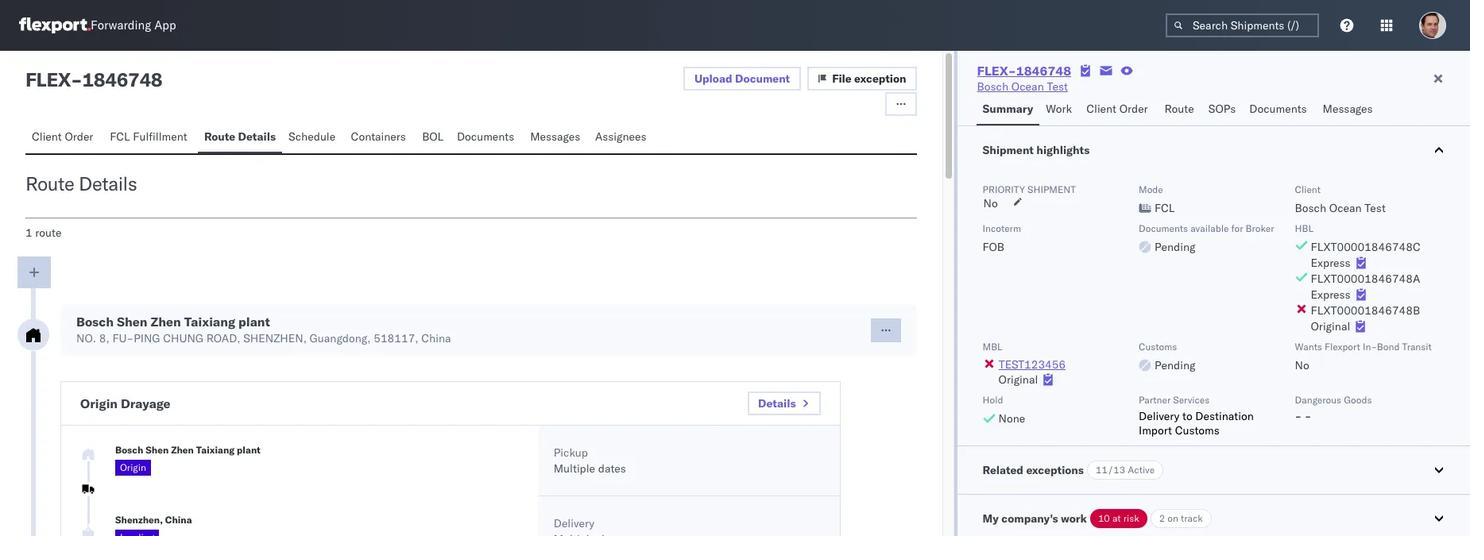 Task type: vqa. For each thing, say whether or not it's contained in the screenshot.
Related exceptions
yes



Task type: locate. For each thing, give the bounding box(es) containing it.
1 vertical spatial plant
[[237, 444, 261, 456]]

bosch down origin drayage
[[115, 444, 143, 456]]

fcl
[[110, 130, 130, 144], [1155, 201, 1175, 215]]

bosch for bosch ocean test
[[977, 79, 1009, 94]]

1 horizontal spatial delivery
[[1139, 409, 1180, 424]]

0 horizontal spatial messages
[[530, 130, 580, 144]]

messages
[[1323, 102, 1373, 116], [530, 130, 580, 144]]

0 vertical spatial plant
[[238, 314, 270, 330]]

1 horizontal spatial origin
[[120, 461, 146, 473]]

containers
[[351, 130, 406, 144]]

1 horizontal spatial order
[[1120, 102, 1148, 116]]

client for right client order button
[[1087, 102, 1117, 116]]

original up flexport
[[1311, 320, 1351, 334]]

company's
[[1002, 512, 1058, 526]]

shen inside bosch shen zhen taixiang plant no. 8, fu-ping chung road, shenzhen, guangdong, 518117, china
[[117, 314, 148, 330]]

1 express from the top
[[1311, 256, 1351, 270]]

0 horizontal spatial route details
[[25, 172, 137, 196]]

client
[[1087, 102, 1117, 116], [32, 130, 62, 144], [1295, 184, 1321, 196]]

upload document
[[695, 72, 790, 86]]

flexport. image
[[19, 17, 91, 33]]

2 on track
[[1159, 513, 1203, 525]]

ping
[[134, 331, 160, 346]]

1 vertical spatial no
[[1295, 358, 1310, 373]]

1 horizontal spatial route details
[[204, 130, 276, 144]]

origin inside bosch shen zhen taixiang plant origin
[[120, 461, 146, 473]]

0 horizontal spatial order
[[65, 130, 93, 144]]

no down wants
[[1295, 358, 1310, 373]]

mbl
[[983, 341, 1003, 353]]

shen down drayage
[[146, 444, 169, 456]]

multiple
[[554, 462, 595, 476]]

hold
[[983, 394, 1003, 406]]

1846748 up the bosch ocean test
[[1016, 63, 1072, 79]]

1 horizontal spatial ocean
[[1330, 201, 1362, 215]]

documents right sops "button"
[[1250, 102, 1307, 116]]

messages for the rightmost messages button
[[1323, 102, 1373, 116]]

route details
[[204, 130, 276, 144], [25, 172, 137, 196]]

bosch inside bosch shen zhen taixiang plant no. 8, fu-ping chung road, shenzhen, guangdong, 518117, china
[[76, 314, 114, 330]]

dangerous goods - -
[[1295, 394, 1372, 424]]

details
[[238, 130, 276, 144], [79, 172, 137, 196], [758, 397, 796, 411]]

0 vertical spatial fcl
[[110, 130, 130, 144]]

0 vertical spatial china
[[421, 331, 451, 346]]

2 horizontal spatial route
[[1165, 102, 1194, 116]]

route inside route details button
[[204, 130, 235, 144]]

0 vertical spatial order
[[1120, 102, 1148, 116]]

sops
[[1209, 102, 1236, 116]]

1 horizontal spatial messages button
[[1317, 95, 1382, 126]]

assignees
[[595, 130, 647, 144]]

shen inside bosch shen zhen taixiang plant origin
[[146, 444, 169, 456]]

0 horizontal spatial origin
[[80, 396, 118, 412]]

bosch down flex-
[[977, 79, 1009, 94]]

documents right bol button
[[457, 130, 514, 144]]

client order right the work button
[[1087, 102, 1148, 116]]

customs down services
[[1175, 424, 1220, 438]]

0 horizontal spatial documents
[[457, 130, 514, 144]]

plant
[[238, 314, 270, 330], [237, 444, 261, 456]]

taixiang
[[184, 314, 235, 330], [196, 444, 235, 456]]

0 horizontal spatial ocean
[[1012, 79, 1044, 94]]

shipment
[[983, 143, 1034, 157]]

customs inside partner services delivery to destination import customs
[[1175, 424, 1220, 438]]

origin left drayage
[[80, 396, 118, 412]]

1 vertical spatial pending
[[1155, 358, 1196, 373]]

at
[[1113, 513, 1121, 525]]

2 vertical spatial route
[[25, 172, 74, 196]]

1 vertical spatial order
[[65, 130, 93, 144]]

bol button
[[416, 122, 451, 153]]

1 horizontal spatial client
[[1087, 102, 1117, 116]]

2 pending from the top
[[1155, 358, 1196, 373]]

1 vertical spatial client order
[[32, 130, 93, 144]]

express for flxt00001846748c
[[1311, 256, 1351, 270]]

bosch ocean test link
[[977, 79, 1068, 95]]

1 vertical spatial details
[[79, 172, 137, 196]]

518117,
[[374, 331, 419, 346]]

0 vertical spatial ocean
[[1012, 79, 1044, 94]]

client down flex
[[32, 130, 62, 144]]

no
[[984, 196, 998, 211], [1295, 358, 1310, 373]]

1 pending from the top
[[1155, 240, 1196, 254]]

1 horizontal spatial china
[[421, 331, 451, 346]]

containers button
[[345, 122, 416, 153]]

ocean inside bosch ocean test link
[[1012, 79, 1044, 94]]

file exception button
[[808, 67, 917, 91], [808, 67, 917, 91]]

1 horizontal spatial test
[[1365, 201, 1386, 215]]

1 horizontal spatial fcl
[[1155, 201, 1175, 215]]

shen up fu-
[[117, 314, 148, 330]]

fcl down mode
[[1155, 201, 1175, 215]]

express up the flxt00001846748a
[[1311, 256, 1351, 270]]

drayage
[[121, 396, 171, 412]]

pending up services
[[1155, 358, 1196, 373]]

china inside bosch shen zhen taixiang plant no. 8, fu-ping chung road, shenzhen, guangdong, 518117, china
[[421, 331, 451, 346]]

document
[[735, 72, 790, 86]]

0 vertical spatial messages
[[1323, 102, 1373, 116]]

services
[[1173, 394, 1210, 406]]

0 vertical spatial documents
[[1250, 102, 1307, 116]]

client order button down flex
[[25, 122, 104, 153]]

client order button right work on the top right of page
[[1080, 95, 1158, 126]]

bosch for bosch shen zhen taixiang plant origin
[[115, 444, 143, 456]]

0 vertical spatial route
[[1165, 102, 1194, 116]]

0 vertical spatial pending
[[1155, 240, 1196, 254]]

details button
[[748, 392, 821, 416]]

test
[[1047, 79, 1068, 94], [1365, 201, 1386, 215]]

plant inside bosch shen zhen taixiang plant origin
[[237, 444, 261, 456]]

documents for documents available for broker
[[1139, 223, 1188, 234]]

no down 'priority'
[[984, 196, 998, 211]]

2 horizontal spatial details
[[758, 397, 796, 411]]

1 vertical spatial zhen
[[171, 444, 194, 456]]

track
[[1181, 513, 1203, 525]]

test up flxt00001846748c on the top right
[[1365, 201, 1386, 215]]

origin up shenzhen,
[[120, 461, 146, 473]]

bosch up hbl
[[1295, 201, 1327, 215]]

my company's work
[[983, 512, 1087, 526]]

delivery
[[1139, 409, 1180, 424], [554, 517, 595, 531]]

bosch up "no."
[[76, 314, 114, 330]]

exceptions
[[1026, 463, 1084, 478]]

documents for documents button to the left
[[457, 130, 514, 144]]

1846748
[[1016, 63, 1072, 79], [82, 68, 162, 91]]

to
[[1183, 409, 1193, 424]]

upload document button
[[683, 67, 801, 91]]

import
[[1139, 424, 1172, 438]]

0 vertical spatial original
[[1311, 320, 1351, 334]]

customs
[[1139, 341, 1177, 353], [1175, 424, 1220, 438]]

0 horizontal spatial details
[[79, 172, 137, 196]]

1 vertical spatial route
[[204, 130, 235, 144]]

0 vertical spatial client order
[[1087, 102, 1148, 116]]

0 horizontal spatial original
[[999, 373, 1038, 387]]

2 vertical spatial documents
[[1139, 223, 1188, 234]]

delivery down multiple
[[554, 517, 595, 531]]

active
[[1128, 464, 1155, 476]]

1 horizontal spatial documents
[[1139, 223, 1188, 234]]

0 vertical spatial test
[[1047, 79, 1068, 94]]

fcl left fulfillment
[[110, 130, 130, 144]]

0 vertical spatial delivery
[[1139, 409, 1180, 424]]

0 vertical spatial shen
[[117, 314, 148, 330]]

fu-
[[112, 331, 134, 346]]

1 vertical spatial fcl
[[1155, 201, 1175, 215]]

goods
[[1344, 394, 1372, 406]]

fcl for fcl fulfillment
[[110, 130, 130, 144]]

0 horizontal spatial client order
[[32, 130, 93, 144]]

work button
[[1040, 95, 1080, 126]]

route left sops
[[1165, 102, 1194, 116]]

on
[[1168, 513, 1179, 525]]

order down flex - 1846748
[[65, 130, 93, 144]]

documents down mode
[[1139, 223, 1188, 234]]

dangerous
[[1295, 394, 1342, 406]]

0 vertical spatial route details
[[204, 130, 276, 144]]

1 vertical spatial delivery
[[554, 517, 595, 531]]

0 vertical spatial client
[[1087, 102, 1117, 116]]

0 horizontal spatial 1846748
[[82, 68, 162, 91]]

shen
[[117, 314, 148, 330], [146, 444, 169, 456]]

forwarding app
[[91, 18, 176, 33]]

zhen inside bosch shen zhen taixiang plant no. 8, fu-ping chung road, shenzhen, guangdong, 518117, china
[[151, 314, 181, 330]]

1 vertical spatial shen
[[146, 444, 169, 456]]

documents button right sops
[[1243, 95, 1317, 126]]

order left route button
[[1120, 102, 1148, 116]]

2 horizontal spatial documents
[[1250, 102, 1307, 116]]

available
[[1191, 223, 1229, 234]]

route details up route
[[25, 172, 137, 196]]

client order button
[[1080, 95, 1158, 126], [25, 122, 104, 153]]

1 horizontal spatial -
[[1295, 409, 1302, 424]]

ocean down flex-1846748 link
[[1012, 79, 1044, 94]]

1 vertical spatial client
[[32, 130, 62, 144]]

0 vertical spatial express
[[1311, 256, 1351, 270]]

bosch shen zhen taixiang plant no. 8, fu-ping chung road, shenzhen, guangdong, 518117, china
[[76, 314, 451, 346]]

route up route
[[25, 172, 74, 196]]

ocean up flxt00001846748c on the top right
[[1330, 201, 1362, 215]]

route button
[[1158, 95, 1202, 126]]

original down test123456
[[999, 373, 1038, 387]]

1 vertical spatial route details
[[25, 172, 137, 196]]

order
[[1120, 102, 1148, 116], [65, 130, 93, 144]]

0 vertical spatial taixiang
[[184, 314, 235, 330]]

1 horizontal spatial original
[[1311, 320, 1351, 334]]

1846748 down forwarding
[[82, 68, 162, 91]]

client order down flex
[[32, 130, 93, 144]]

client order
[[1087, 102, 1148, 116], [32, 130, 93, 144]]

route right fulfillment
[[204, 130, 235, 144]]

china right 518117,
[[421, 331, 451, 346]]

1 vertical spatial documents
[[457, 130, 514, 144]]

test up work on the top right of page
[[1047, 79, 1068, 94]]

0 horizontal spatial fcl
[[110, 130, 130, 144]]

related exceptions
[[983, 463, 1084, 478]]

1 vertical spatial express
[[1311, 288, 1351, 302]]

0 horizontal spatial client order button
[[25, 122, 104, 153]]

china right shenzhen,
[[165, 514, 192, 526]]

1 vertical spatial origin
[[120, 461, 146, 473]]

taixiang inside bosch shen zhen taixiang plant no. 8, fu-ping chung road, shenzhen, guangdong, 518117, china
[[184, 314, 235, 330]]

zhen up chung
[[151, 314, 181, 330]]

express
[[1311, 256, 1351, 270], [1311, 288, 1351, 302]]

customs up partner
[[1139, 341, 1177, 353]]

1 vertical spatial china
[[165, 514, 192, 526]]

2 express from the top
[[1311, 288, 1351, 302]]

0 vertical spatial zhen
[[151, 314, 181, 330]]

1 vertical spatial ocean
[[1330, 201, 1362, 215]]

fulfillment
[[133, 130, 187, 144]]

0 horizontal spatial documents button
[[451, 122, 524, 153]]

route details inside button
[[204, 130, 276, 144]]

1 horizontal spatial messages
[[1323, 102, 1373, 116]]

route details left schedule
[[204, 130, 276, 144]]

client inside 'client bosch ocean test incoterm fob'
[[1295, 184, 1321, 196]]

documents
[[1250, 102, 1307, 116], [457, 130, 514, 144], [1139, 223, 1188, 234]]

0 horizontal spatial china
[[165, 514, 192, 526]]

delivery down partner
[[1139, 409, 1180, 424]]

2 vertical spatial client
[[1295, 184, 1321, 196]]

0 vertical spatial details
[[238, 130, 276, 144]]

fcl inside button
[[110, 130, 130, 144]]

0 horizontal spatial client
[[32, 130, 62, 144]]

taixiang for bosch shen zhen taixiang plant origin
[[196, 444, 235, 456]]

taixiang inside bosch shen zhen taixiang plant origin
[[196, 444, 235, 456]]

-
[[71, 68, 82, 91], [1295, 409, 1302, 424], [1305, 409, 1312, 424]]

plant inside bosch shen zhen taixiang plant no. 8, fu-ping chung road, shenzhen, guangdong, 518117, china
[[238, 314, 270, 330]]

2 horizontal spatial client
[[1295, 184, 1321, 196]]

messages for the left messages button
[[530, 130, 580, 144]]

0 horizontal spatial no
[[984, 196, 998, 211]]

pending
[[1155, 240, 1196, 254], [1155, 358, 1196, 373]]

documents button right bol
[[451, 122, 524, 153]]

app
[[154, 18, 176, 33]]

1 horizontal spatial client order
[[1087, 102, 1148, 116]]

express up "flxt00001846748b"
[[1311, 288, 1351, 302]]

wants flexport in-bond transit no
[[1295, 341, 1432, 373]]

2 horizontal spatial -
[[1305, 409, 1312, 424]]

1 vertical spatial test
[[1365, 201, 1386, 215]]

bosch shen zhen taixiang plant origin
[[115, 444, 261, 473]]

1 vertical spatial taixiang
[[196, 444, 235, 456]]

client right the work button
[[1087, 102, 1117, 116]]

zhen up the shenzhen, china
[[171, 444, 194, 456]]

1 vertical spatial customs
[[1175, 424, 1220, 438]]

1 vertical spatial messages
[[530, 130, 580, 144]]

1 horizontal spatial no
[[1295, 358, 1310, 373]]

documents button
[[1243, 95, 1317, 126], [451, 122, 524, 153]]

messages button
[[1317, 95, 1382, 126], [524, 122, 589, 153]]

pickup
[[554, 446, 588, 460]]

pending down documents available for broker
[[1155, 240, 1196, 254]]

pending for customs
[[1155, 358, 1196, 373]]

bosch inside bosch shen zhen taixiang plant origin
[[115, 444, 143, 456]]

original
[[1311, 320, 1351, 334], [999, 373, 1038, 387]]

0 vertical spatial origin
[[80, 396, 118, 412]]

1 horizontal spatial route
[[204, 130, 235, 144]]

client up hbl
[[1295, 184, 1321, 196]]

zhen inside bosch shen zhen taixiang plant origin
[[171, 444, 194, 456]]

fcl fulfillment button
[[104, 122, 198, 153]]

file exception
[[832, 72, 907, 86]]

0 vertical spatial no
[[984, 196, 998, 211]]



Task type: describe. For each thing, give the bounding box(es) containing it.
0 horizontal spatial -
[[71, 68, 82, 91]]

flex-
[[977, 63, 1016, 79]]

0 horizontal spatial route
[[25, 172, 74, 196]]

shipment highlights button
[[957, 126, 1470, 174]]

delivery inside partner services delivery to destination import customs
[[1139, 409, 1180, 424]]

bosch inside 'client bosch ocean test incoterm fob'
[[1295, 201, 1327, 215]]

no inside wants flexport in-bond transit no
[[1295, 358, 1310, 373]]

1 horizontal spatial client order button
[[1080, 95, 1158, 126]]

upload
[[695, 72, 732, 86]]

flxt00001846748c
[[1311, 240, 1421, 254]]

file
[[832, 72, 852, 86]]

dates
[[598, 462, 626, 476]]

client bosch ocean test incoterm fob
[[983, 184, 1386, 254]]

chung
[[163, 331, 203, 346]]

flex
[[25, 68, 71, 91]]

transit
[[1402, 341, 1432, 353]]

priority
[[983, 184, 1025, 196]]

my
[[983, 512, 999, 526]]

test inside 'client bosch ocean test incoterm fob'
[[1365, 201, 1386, 215]]

bosch ocean test
[[977, 79, 1068, 94]]

highlights
[[1037, 143, 1090, 157]]

bosch for bosch shen zhen taixiang plant no. 8, fu-ping chung road, shenzhen, guangdong, 518117, china
[[76, 314, 114, 330]]

partner
[[1139, 394, 1171, 406]]

in-
[[1363, 341, 1377, 353]]

test123456 button
[[999, 358, 1066, 372]]

origin drayage
[[80, 396, 171, 412]]

schedule button
[[282, 122, 345, 153]]

hbl
[[1295, 223, 1314, 234]]

fob
[[983, 240, 1005, 254]]

priority shipment
[[983, 184, 1076, 196]]

plant for bosch shen zhen taixiang plant no. 8, fu-ping chung road, shenzhen, guangdong, 518117, china
[[238, 314, 270, 330]]

shen for bosch shen zhen taixiang plant origin
[[146, 444, 169, 456]]

taixiang for bosch shen zhen taixiang plant no. 8, fu-ping chung road, shenzhen, guangdong, 518117, china
[[184, 314, 235, 330]]

route
[[35, 226, 62, 240]]

flex-1846748
[[977, 63, 1072, 79]]

risk
[[1124, 513, 1140, 525]]

partner services delivery to destination import customs
[[1139, 394, 1254, 438]]

test123456
[[999, 358, 1066, 372]]

11/13 active
[[1096, 464, 1155, 476]]

pending for documents available for broker
[[1155, 240, 1196, 254]]

no.
[[76, 331, 96, 346]]

destination
[[1196, 409, 1254, 424]]

order for right client order button
[[1120, 102, 1148, 116]]

shipment highlights
[[983, 143, 1090, 157]]

2 vertical spatial details
[[758, 397, 796, 411]]

0 horizontal spatial messages button
[[524, 122, 589, 153]]

documents for the right documents button
[[1250, 102, 1307, 116]]

none
[[999, 412, 1026, 426]]

forwarding app link
[[19, 17, 176, 33]]

10 at risk
[[1098, 513, 1140, 525]]

flxt00001846748b
[[1311, 304, 1420, 318]]

0 vertical spatial customs
[[1139, 341, 1177, 353]]

zhen for bosch shen zhen taixiang plant origin
[[171, 444, 194, 456]]

related
[[983, 463, 1024, 478]]

bol
[[422, 130, 444, 144]]

sops button
[[1202, 95, 1243, 126]]

1 horizontal spatial 1846748
[[1016, 63, 1072, 79]]

shenzhen, china
[[115, 514, 192, 526]]

client for client order button to the left
[[32, 130, 62, 144]]

guangdong,
[[310, 331, 371, 346]]

work
[[1046, 102, 1072, 116]]

0 horizontal spatial delivery
[[554, 517, 595, 531]]

1 vertical spatial original
[[999, 373, 1038, 387]]

exception
[[855, 72, 907, 86]]

express for flxt00001846748a
[[1311, 288, 1351, 302]]

flex-1846748 link
[[977, 63, 1072, 79]]

Search Shipments (/) text field
[[1166, 14, 1319, 37]]

broker
[[1246, 223, 1274, 234]]

zhen for bosch shen zhen taixiang plant no. 8, fu-ping chung road, shenzhen, guangdong, 518117, china
[[151, 314, 181, 330]]

11/13
[[1096, 464, 1126, 476]]

forwarding
[[91, 18, 151, 33]]

shen for bosch shen zhen taixiang plant no. 8, fu-ping chung road, shenzhen, guangdong, 518117, china
[[117, 314, 148, 330]]

documents available for broker
[[1139, 223, 1274, 234]]

0 horizontal spatial test
[[1047, 79, 1068, 94]]

flxt00001846748a
[[1311, 272, 1421, 286]]

for
[[1232, 223, 1243, 234]]

1 horizontal spatial documents button
[[1243, 95, 1317, 126]]

1 route
[[25, 226, 62, 240]]

flex - 1846748
[[25, 68, 162, 91]]

road,
[[206, 331, 240, 346]]

fcl fulfillment
[[110, 130, 187, 144]]

pickup multiple dates
[[554, 446, 626, 476]]

8,
[[99, 331, 109, 346]]

ocean inside 'client bosch ocean test incoterm fob'
[[1330, 201, 1362, 215]]

client order for client order button to the left
[[32, 130, 93, 144]]

shipment
[[1028, 184, 1076, 196]]

route inside route button
[[1165, 102, 1194, 116]]

work
[[1061, 512, 1087, 526]]

mode
[[1139, 184, 1163, 196]]

1 horizontal spatial details
[[238, 130, 276, 144]]

fcl for fcl
[[1155, 201, 1175, 215]]

incoterm
[[983, 223, 1021, 234]]

2
[[1159, 513, 1165, 525]]

client order for right client order button
[[1087, 102, 1148, 116]]

wants
[[1295, 341, 1322, 353]]

order for client order button to the left
[[65, 130, 93, 144]]

1
[[25, 226, 32, 240]]

summary button
[[976, 95, 1040, 126]]

summary
[[983, 102, 1033, 116]]

plant for bosch shen zhen taixiang plant origin
[[237, 444, 261, 456]]

bond
[[1377, 341, 1400, 353]]

assignees button
[[589, 122, 656, 153]]



